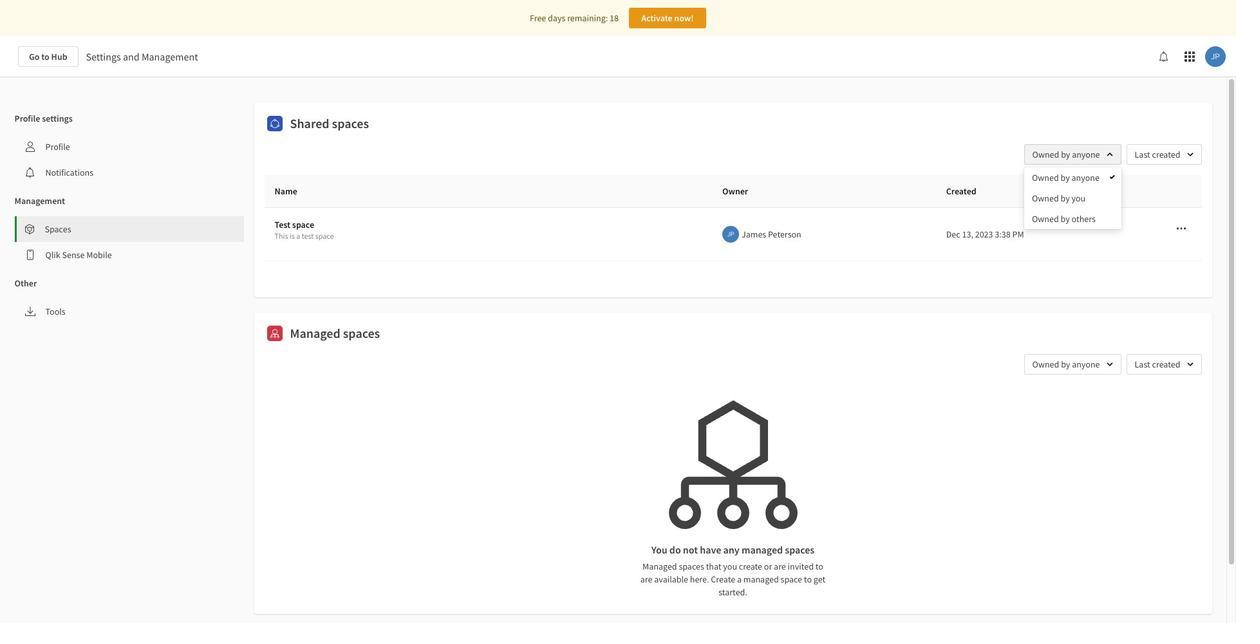 Task type: vqa. For each thing, say whether or not it's contained in the screenshot.
Demo App - Helpdesk Management button
no



Task type: describe. For each thing, give the bounding box(es) containing it.
this
[[275, 231, 288, 241]]

0 vertical spatial managed
[[290, 325, 341, 341]]

anyone for list box containing owned by anyone
[[1072, 172, 1100, 184]]

dec
[[947, 229, 961, 240]]

invited
[[788, 561, 814, 572]]

settings
[[86, 50, 121, 63]]

profile for profile
[[45, 141, 70, 153]]

here.
[[690, 574, 710, 585]]

remaining:
[[568, 12, 608, 24]]

space inside you do not have any managed spaces managed spaces that you create or are invited to are available here. create a managed space to get started.
[[781, 574, 803, 585]]

test
[[302, 231, 314, 241]]

or
[[764, 561, 773, 572]]

more actions element
[[1160, 175, 1202, 207]]

you
[[652, 543, 668, 556]]

spaces
[[45, 224, 71, 235]]

have
[[700, 543, 722, 556]]

Owned by anyone field
[[1025, 144, 1122, 165]]

tools link
[[14, 299, 244, 325]]

profile settings
[[14, 113, 73, 124]]

settings
[[42, 113, 73, 124]]

james
[[742, 229, 767, 240]]

0 vertical spatial managed
[[742, 543, 783, 556]]

go to hub
[[29, 51, 67, 62]]

activate now!
[[642, 12, 694, 24]]

activate
[[642, 12, 673, 24]]

go to hub link
[[18, 46, 78, 67]]

by inside field
[[1062, 149, 1071, 160]]

owned by anyone for the owned by anyone field
[[1033, 149, 1101, 160]]

available
[[655, 574, 689, 585]]

profile link
[[14, 134, 244, 160]]

spaces link
[[16, 216, 244, 242]]

profile for profile settings
[[14, 113, 40, 124]]

days
[[548, 12, 566, 24]]

get
[[814, 574, 826, 585]]

0 vertical spatial space
[[292, 219, 314, 231]]

now!
[[675, 12, 694, 24]]

list box containing owned by anyone
[[1025, 167, 1122, 229]]

name
[[275, 186, 297, 197]]

peterson
[[768, 229, 802, 240]]

started.
[[719, 587, 748, 598]]

0 horizontal spatial to
[[41, 51, 49, 62]]

settings and management
[[86, 50, 198, 63]]

shared
[[290, 115, 330, 131]]

activate now! link
[[629, 8, 707, 28]]

a inside you do not have any managed spaces managed spaces that you create or are invited to are available here. create a managed space to get started.
[[737, 574, 742, 585]]

james peterson image
[[723, 226, 739, 243]]

owner
[[723, 186, 749, 197]]

notifications
[[45, 167, 93, 178]]

owned by others
[[1033, 213, 1096, 225]]

3 owned from the top
[[1033, 193, 1059, 204]]

pm
[[1013, 229, 1025, 240]]

qlik
[[45, 249, 60, 261]]



Task type: locate. For each thing, give the bounding box(es) containing it.
0 vertical spatial to
[[41, 51, 49, 62]]

and
[[123, 50, 140, 63]]

1 owned from the top
[[1033, 149, 1060, 160]]

1 vertical spatial profile
[[45, 141, 70, 153]]

that
[[706, 561, 722, 572]]

free days remaining: 18
[[530, 12, 619, 24]]

tools
[[45, 306, 66, 318]]

owned by you
[[1033, 193, 1086, 204]]

1 horizontal spatial are
[[774, 561, 786, 572]]

management
[[142, 50, 198, 63], [14, 195, 65, 207]]

2 owned from the top
[[1033, 172, 1059, 184]]

1 owned by anyone from the top
[[1033, 149, 1101, 160]]

test
[[275, 219, 291, 231]]

0 vertical spatial profile
[[14, 113, 40, 124]]

0 horizontal spatial a
[[296, 231, 300, 241]]

you up others
[[1072, 193, 1086, 204]]

profile
[[14, 113, 40, 124], [45, 141, 70, 153]]

mobile
[[86, 249, 112, 261]]

1 vertical spatial managed
[[643, 561, 677, 572]]

4 owned from the top
[[1033, 213, 1059, 225]]

1 vertical spatial management
[[14, 195, 65, 207]]

you do not have any managed spaces managed spaces that you create or are invited to are available here. create a managed space to get started.
[[641, 543, 826, 598]]

shared spaces
[[290, 115, 369, 131]]

anyone
[[1073, 149, 1101, 160], [1072, 172, 1100, 184]]

0 vertical spatial anyone
[[1073, 149, 1101, 160]]

owned by anyone for list box containing owned by anyone
[[1033, 172, 1100, 184]]

0 horizontal spatial management
[[14, 195, 65, 207]]

james peterson
[[742, 229, 802, 240]]

0 vertical spatial a
[[296, 231, 300, 241]]

managed
[[742, 543, 783, 556], [744, 574, 779, 585]]

1 vertical spatial you
[[724, 561, 738, 572]]

qlik sense mobile
[[45, 249, 112, 261]]

space right the 'test'
[[315, 231, 334, 241]]

0 horizontal spatial space
[[292, 219, 314, 231]]

by
[[1062, 149, 1071, 160], [1061, 172, 1070, 184], [1061, 193, 1070, 204], [1061, 213, 1070, 225]]

0 vertical spatial you
[[1072, 193, 1086, 204]]

created
[[947, 186, 977, 197]]

0 horizontal spatial managed
[[290, 325, 341, 341]]

managed inside you do not have any managed spaces managed spaces that you create or are invited to are available here. create a managed space to get started.
[[643, 561, 677, 572]]

2 vertical spatial space
[[781, 574, 803, 585]]

you inside list box
[[1072, 193, 1086, 204]]

space down invited
[[781, 574, 803, 585]]

any
[[724, 543, 740, 556]]

a right is
[[296, 231, 300, 241]]

qlik sense mobile link
[[14, 242, 244, 268]]

to right go
[[41, 51, 49, 62]]

to up get
[[816, 561, 824, 572]]

owned by anyone inside field
[[1033, 149, 1101, 160]]

18
[[610, 12, 619, 24]]

anyone for the owned by anyone field
[[1073, 149, 1101, 160]]

you inside you do not have any managed spaces managed spaces that you create or are invited to are available here. create a managed space to get started.
[[724, 561, 738, 572]]

are left available
[[641, 574, 653, 585]]

create
[[739, 561, 763, 572]]

is
[[290, 231, 295, 241]]

1 vertical spatial are
[[641, 574, 653, 585]]

1 horizontal spatial managed
[[643, 561, 677, 572]]

other
[[14, 278, 37, 289]]

0 horizontal spatial are
[[641, 574, 653, 585]]

managed
[[290, 325, 341, 341], [643, 561, 677, 572]]

dec 13, 2023 3:38 pm
[[947, 229, 1025, 240]]

2 owned by anyone from the top
[[1033, 172, 1100, 184]]

you up create
[[724, 561, 738, 572]]

0 vertical spatial management
[[142, 50, 198, 63]]

0 vertical spatial owned by anyone
[[1033, 149, 1101, 160]]

managed down or at bottom
[[744, 574, 779, 585]]

2 horizontal spatial space
[[781, 574, 803, 585]]

0 horizontal spatial you
[[724, 561, 738, 572]]

0 vertical spatial are
[[774, 561, 786, 572]]

test space this is a test space
[[275, 219, 334, 241]]

a
[[296, 231, 300, 241], [737, 574, 742, 585]]

1 vertical spatial space
[[315, 231, 334, 241]]

anyone down the owned by anyone field
[[1072, 172, 1100, 184]]

profile inside the profile link
[[45, 141, 70, 153]]

you
[[1072, 193, 1086, 204], [724, 561, 738, 572]]

space up the 'test'
[[292, 219, 314, 231]]

2023
[[976, 229, 994, 240]]

13,
[[963, 229, 974, 240]]

others
[[1072, 213, 1096, 225]]

spaces
[[332, 115, 369, 131], [343, 325, 380, 341], [785, 543, 815, 556], [679, 561, 705, 572]]

2 horizontal spatial to
[[816, 561, 824, 572]]

2 vertical spatial to
[[804, 574, 812, 585]]

owned inside field
[[1033, 149, 1060, 160]]

1 vertical spatial managed
[[744, 574, 779, 585]]

owned by anyone inside list box
[[1033, 172, 1100, 184]]

are right or at bottom
[[774, 561, 786, 572]]

not
[[683, 543, 698, 556]]

anyone inside list box
[[1072, 172, 1100, 184]]

anyone inside field
[[1073, 149, 1101, 160]]

1 vertical spatial to
[[816, 561, 824, 572]]

profile left settings
[[14, 113, 40, 124]]

are
[[774, 561, 786, 572], [641, 574, 653, 585]]

1 horizontal spatial management
[[142, 50, 198, 63]]

do
[[670, 543, 681, 556]]

management right and
[[142, 50, 198, 63]]

owned
[[1033, 149, 1060, 160], [1033, 172, 1059, 184], [1033, 193, 1059, 204], [1033, 213, 1059, 225]]

1 vertical spatial owned by anyone
[[1033, 172, 1100, 184]]

anyone up owned by you
[[1073, 149, 1101, 160]]

free
[[530, 12, 546, 24]]

a up the started.
[[737, 574, 742, 585]]

management up spaces on the left top of page
[[14, 195, 65, 207]]

to left get
[[804, 574, 812, 585]]

1 vertical spatial anyone
[[1072, 172, 1100, 184]]

3:38
[[995, 229, 1011, 240]]

to
[[41, 51, 49, 62], [816, 561, 824, 572], [804, 574, 812, 585]]

1 vertical spatial a
[[737, 574, 742, 585]]

0 horizontal spatial profile
[[14, 113, 40, 124]]

managed spaces
[[290, 325, 380, 341]]

1 horizontal spatial a
[[737, 574, 742, 585]]

go
[[29, 51, 40, 62]]

list box
[[1025, 167, 1122, 229]]

1 horizontal spatial space
[[315, 231, 334, 241]]

create
[[711, 574, 736, 585]]

notifications link
[[14, 160, 244, 186]]

1 horizontal spatial you
[[1072, 193, 1086, 204]]

space
[[292, 219, 314, 231], [315, 231, 334, 241], [781, 574, 803, 585]]

profile up the notifications on the left top of the page
[[45, 141, 70, 153]]

1 horizontal spatial profile
[[45, 141, 70, 153]]

a inside test space this is a test space
[[296, 231, 300, 241]]

hub
[[51, 51, 67, 62]]

owned by anyone
[[1033, 149, 1101, 160], [1033, 172, 1100, 184]]

sense
[[62, 249, 85, 261]]

1 horizontal spatial to
[[804, 574, 812, 585]]

managed up or at bottom
[[742, 543, 783, 556]]



